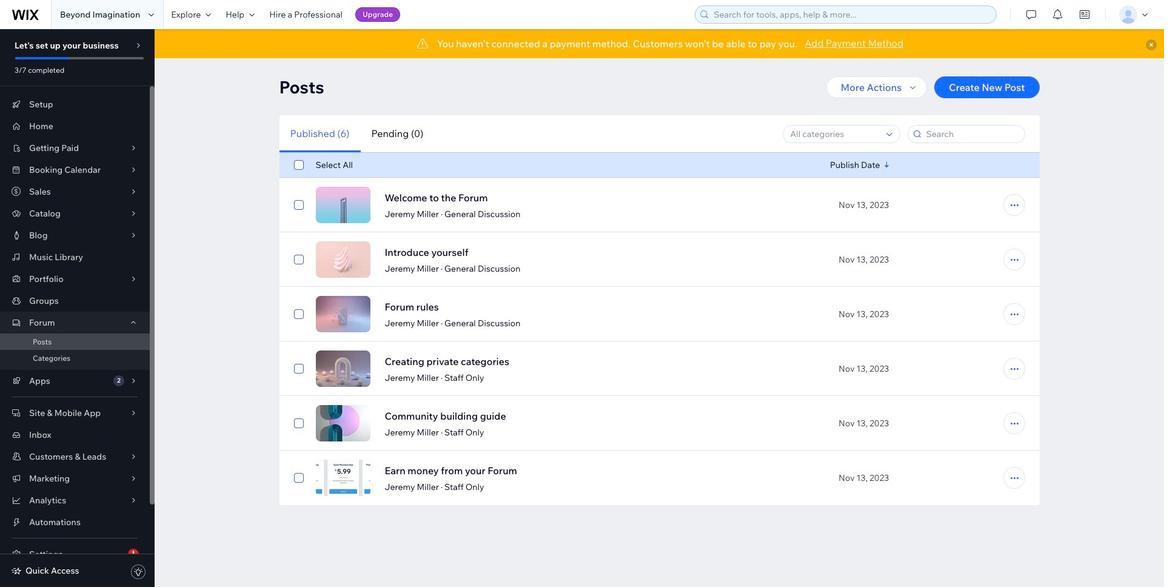 Task type: describe. For each thing, give the bounding box(es) containing it.
All categories field
[[787, 125, 883, 142]]

sidebar element
[[0, 29, 155, 587]]



Task type: locate. For each thing, give the bounding box(es) containing it.
None checkbox
[[294, 252, 304, 267], [294, 416, 304, 431], [294, 252, 304, 267], [294, 416, 304, 431]]

Search field
[[923, 125, 1021, 142]]

alert
[[155, 29, 1165, 58]]

tab list
[[279, 115, 435, 152]]

None checkbox
[[294, 158, 304, 172], [294, 198, 304, 212], [294, 307, 304, 322], [294, 362, 304, 376], [294, 471, 304, 485], [294, 158, 304, 172], [294, 198, 304, 212], [294, 307, 304, 322], [294, 362, 304, 376], [294, 471, 304, 485]]

Search for tools, apps, help & more... field
[[711, 6, 993, 23]]



Task type: vqa. For each thing, say whether or not it's contained in the screenshot.
The Sidebar element
yes



